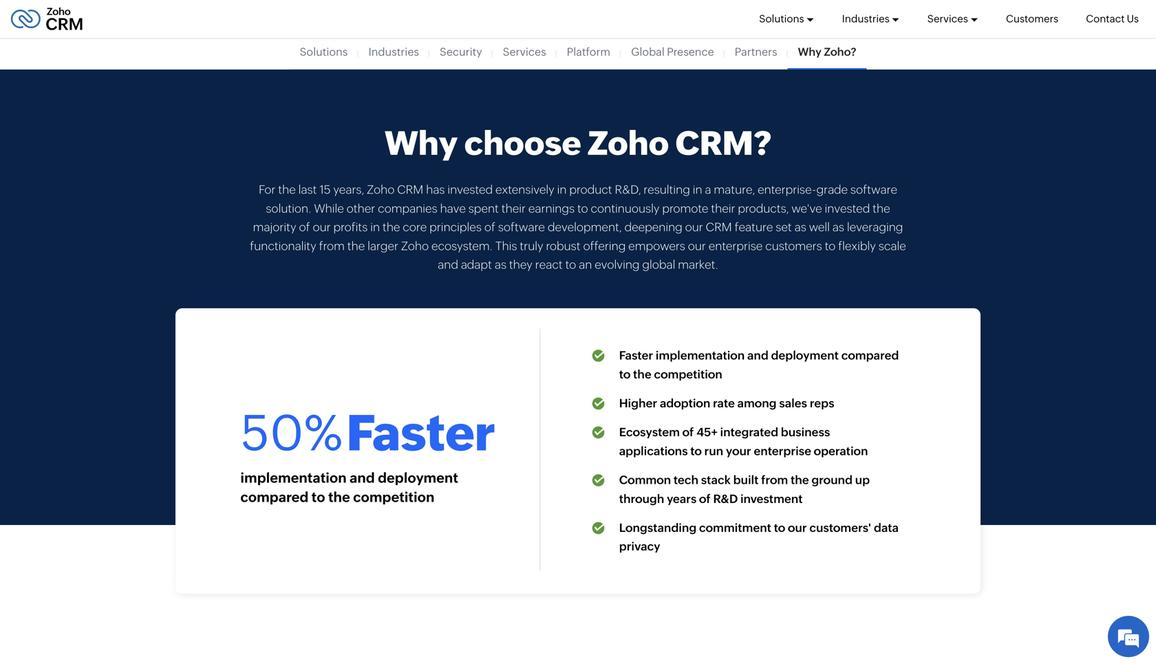 Task type: describe. For each thing, give the bounding box(es) containing it.
zoho crm logo image
[[10, 4, 83, 34]]

robust
[[546, 239, 581, 253]]

stack
[[702, 474, 731, 487]]

has
[[426, 183, 445, 196]]

45+
[[697, 426, 718, 439]]

companies
[[378, 202, 438, 215]]

r&d,
[[615, 183, 641, 196]]

0 horizontal spatial as
[[495, 258, 507, 271]]

leveraging
[[848, 220, 904, 234]]

higher
[[620, 397, 658, 410]]

principles
[[430, 220, 482, 234]]

competition inside the implementation and deployment compared to the competition
[[353, 490, 435, 506]]

years,
[[334, 183, 364, 196]]

mature,
[[714, 183, 756, 196]]

1 vertical spatial software
[[498, 220, 545, 234]]

0 horizontal spatial crm
[[398, 183, 424, 196]]

compared inside faster implementation and deployment compared to the competition
[[842, 349, 900, 362]]

1 horizontal spatial in
[[558, 183, 567, 196]]

partners
[[735, 45, 778, 58]]

why zoho?
[[799, 45, 857, 58]]

earnings
[[529, 202, 575, 215]]

has invested extensively in product r&d, resulting in a mature, enterprise-grade software solution. while other companies have spent their earnings to continuously promote their products, we've invested the majority of our profits in the core principles of software development, deepening our crm feature set as well as leveraging functionality from the larger zoho ecosystem. this truly robust offering empowers our enterprise customers to flexibly scale and adapt as they react to an evolving global market.
[[250, 183, 907, 271]]

and inside has invested extensively in product r&d, resulting in a mature, enterprise-grade software solution. while other companies have spent their earnings to continuously promote their products, we've invested the majority of our profits in the core principles of software development, deepening our crm feature set as well as leveraging functionality from the larger zoho ecosystem. this truly robust offering empowers our enterprise customers to flexibly scale and adapt as they react to an evolving global market.
[[438, 258, 459, 271]]

applications
[[620, 444, 688, 458]]

global
[[643, 258, 676, 271]]

the inside the implementation and deployment compared to the competition
[[328, 490, 350, 506]]

zoho inside has invested extensively in product r&d, resulting in a mature, enterprise-grade software solution. while other companies have spent their earnings to continuously promote their products, we've invested the majority of our profits in the core principles of software development, deepening our crm feature set as well as leveraging functionality from the larger zoho ecosystem. this truly robust offering empowers our enterprise customers to flexibly scale and adapt as they react to an evolving global market.
[[401, 239, 429, 253]]

promote
[[663, 202, 709, 215]]

solution.
[[266, 202, 312, 215]]

integrated
[[721, 426, 779, 439]]

1 horizontal spatial as
[[795, 220, 807, 234]]

empowers
[[629, 239, 686, 253]]

through
[[620, 492, 665, 506]]

crm?
[[676, 124, 772, 162]]

1 horizontal spatial invested
[[825, 202, 871, 215]]

our down promote
[[686, 220, 704, 234]]

built
[[734, 474, 759, 487]]

of inside ecosystem of 45+ integrated business applications to run your enterprise operation
[[683, 426, 694, 439]]

profits
[[334, 220, 368, 234]]

industries for security
[[369, 45, 419, 58]]

from inside has invested extensively in product r&d, resulting in a mature, enterprise-grade software solution. while other companies have spent their earnings to continuously promote their products, we've invested the majority of our profits in the core principles of software development, deepening our crm feature set as well as leveraging functionality from the larger zoho ecosystem. this truly robust offering empowers our enterprise customers to flexibly scale and adapt as they react to an evolving global market.
[[319, 239, 345, 253]]

and inside faster implementation and deployment compared to the competition
[[748, 349, 769, 362]]

the inside common tech stack built from the ground up through years of r&d investment
[[791, 474, 810, 487]]

truly
[[520, 239, 544, 253]]

majority
[[253, 220, 297, 234]]

50% faster
[[241, 405, 496, 462]]

the inside faster implementation and deployment compared to the competition
[[634, 368, 652, 381]]

common
[[620, 474, 672, 487]]

while
[[314, 202, 344, 215]]

react
[[536, 258, 563, 271]]

scale
[[879, 239, 907, 253]]

have
[[440, 202, 466, 215]]

of down spent
[[485, 220, 496, 234]]

run
[[705, 444, 724, 458]]

development,
[[548, 220, 622, 234]]

contact
[[1087, 13, 1126, 25]]

customers link
[[1007, 0, 1059, 38]]

compared inside the implementation and deployment compared to the competition
[[241, 490, 309, 506]]

they
[[510, 258, 533, 271]]

set
[[776, 220, 792, 234]]

2 horizontal spatial as
[[833, 220, 845, 234]]

up
[[856, 474, 870, 487]]

larger
[[368, 239, 399, 253]]

reps
[[810, 397, 835, 410]]

deepening
[[625, 220, 683, 234]]

of inside common tech stack built from the ground up through years of r&d investment
[[700, 492, 711, 506]]

0 horizontal spatial faster
[[347, 405, 496, 462]]

rate
[[714, 397, 735, 410]]

why for why zoho?
[[799, 45, 822, 58]]

us
[[1128, 13, 1140, 25]]

from inside common tech stack built from the ground up through years of r&d investment
[[762, 474, 789, 487]]

flexibly
[[839, 239, 877, 253]]

ecosystem.
[[432, 239, 493, 253]]

contact us
[[1087, 13, 1140, 25]]

zoho?
[[825, 45, 857, 58]]

to inside the implementation and deployment compared to the competition
[[312, 490, 325, 506]]

spent
[[469, 202, 499, 215]]

ecosystem
[[620, 426, 680, 439]]

crm inside has invested extensively in product r&d, resulting in a mature, enterprise-grade software solution. while other companies have spent their earnings to continuously promote their products, we've invested the majority of our profits in the core principles of software development, deepening our crm feature set as well as leveraging functionality from the larger zoho ecosystem. this truly robust offering empowers our enterprise customers to flexibly scale and adapt as they react to an evolving global market.
[[706, 220, 733, 234]]

among
[[738, 397, 777, 410]]

functionality
[[250, 239, 317, 253]]

adoption
[[660, 397, 711, 410]]

offering
[[584, 239, 626, 253]]

longstanding commitment to our customers' data privacy
[[620, 521, 899, 553]]

contact us link
[[1087, 0, 1140, 38]]

competition inside faster implementation and deployment compared to the competition
[[655, 368, 723, 381]]

enterprise inside has invested extensively in product r&d, resulting in a mature, enterprise-grade software solution. while other companies have spent their earnings to continuously promote their products, we've invested the majority of our profits in the core principles of software development, deepening our crm feature set as well as leveraging functionality from the larger zoho ecosystem. this truly robust offering empowers our enterprise customers to flexibly scale and adapt as they react to an evolving global market.
[[709, 239, 763, 253]]

implementation and deployment compared to the competition
[[241, 470, 459, 506]]

resulting
[[644, 183, 691, 196]]

sales
[[780, 397, 808, 410]]

ground
[[812, 474, 853, 487]]

customers
[[1007, 13, 1059, 25]]

continuously
[[591, 202, 660, 215]]



Task type: locate. For each thing, give the bounding box(es) containing it.
0 horizontal spatial services
[[503, 45, 547, 58]]

0 horizontal spatial solutions
[[300, 45, 348, 58]]

of
[[299, 220, 310, 234], [485, 220, 496, 234], [683, 426, 694, 439], [700, 492, 711, 506]]

deployment inside faster implementation and deployment compared to the competition
[[772, 349, 839, 362]]

2 horizontal spatial in
[[693, 183, 703, 196]]

deployment
[[772, 349, 839, 362], [378, 470, 459, 486]]

grade
[[817, 183, 848, 196]]

1 horizontal spatial from
[[762, 474, 789, 487]]

1 vertical spatial compared
[[241, 490, 309, 506]]

privacy
[[620, 540, 661, 553]]

market.
[[679, 258, 719, 271]]

our down investment in the bottom of the page
[[788, 521, 807, 535]]

0 horizontal spatial invested
[[448, 183, 493, 196]]

in up the earnings
[[558, 183, 567, 196]]

business
[[781, 426, 831, 439]]

a
[[705, 183, 712, 196]]

an
[[579, 258, 592, 271]]

0 vertical spatial and
[[438, 258, 459, 271]]

and up among
[[748, 349, 769, 362]]

0 vertical spatial crm
[[398, 183, 424, 196]]

1 horizontal spatial services
[[928, 13, 969, 25]]

implementation up 'adoption'
[[656, 349, 745, 362]]

0 horizontal spatial from
[[319, 239, 345, 253]]

zoho up r&d,
[[588, 124, 670, 162]]

0 horizontal spatial their
[[502, 202, 526, 215]]

2 their from the left
[[712, 202, 736, 215]]

why for why choose zoho crm?
[[385, 124, 458, 162]]

1 horizontal spatial implementation
[[656, 349, 745, 362]]

1 vertical spatial deployment
[[378, 470, 459, 486]]

15
[[320, 183, 331, 196]]

security
[[440, 45, 482, 58]]

adapt
[[461, 258, 492, 271]]

deployment inside the implementation and deployment compared to the competition
[[378, 470, 459, 486]]

their down mature,
[[712, 202, 736, 215]]

1 vertical spatial from
[[762, 474, 789, 487]]

services
[[928, 13, 969, 25], [503, 45, 547, 58]]

industries up zoho?
[[843, 13, 890, 25]]

1 vertical spatial invested
[[825, 202, 871, 215]]

0 vertical spatial why
[[799, 45, 822, 58]]

50%
[[241, 405, 343, 462]]

enterprise
[[709, 239, 763, 253], [754, 444, 812, 458]]

enterprise inside ecosystem of 45+ integrated business applications to run your enterprise operation
[[754, 444, 812, 458]]

1 their from the left
[[502, 202, 526, 215]]

1 horizontal spatial solutions
[[760, 13, 805, 25]]

0 horizontal spatial why
[[385, 124, 458, 162]]

common tech stack built from the ground up through years of r&d investment
[[620, 474, 870, 506]]

0 horizontal spatial competition
[[353, 490, 435, 506]]

as right well
[[833, 220, 845, 234]]

0 vertical spatial services
[[928, 13, 969, 25]]

customers'
[[810, 521, 872, 535]]

0 horizontal spatial implementation
[[241, 470, 347, 486]]

implementation
[[656, 349, 745, 362], [241, 470, 347, 486]]

1 vertical spatial enterprise
[[754, 444, 812, 458]]

your
[[726, 444, 752, 458]]

faster implementation and deployment compared to the competition
[[620, 349, 900, 381]]

invested
[[448, 183, 493, 196], [825, 202, 871, 215]]

zoho down core
[[401, 239, 429, 253]]

and
[[438, 258, 459, 271], [748, 349, 769, 362], [350, 470, 375, 486]]

for
[[259, 183, 276, 196]]

ecosystem of 45+ integrated business applications to run your enterprise operation
[[620, 426, 869, 458]]

1 vertical spatial crm
[[706, 220, 733, 234]]

their down extensively
[[502, 202, 526, 215]]

1 vertical spatial zoho
[[367, 183, 395, 196]]

0 vertical spatial invested
[[448, 183, 493, 196]]

0 vertical spatial solutions
[[760, 13, 805, 25]]

evolving
[[595, 258, 640, 271]]

0 vertical spatial zoho
[[588, 124, 670, 162]]

our
[[313, 220, 331, 234], [686, 220, 704, 234], [689, 239, 706, 253], [788, 521, 807, 535]]

0 horizontal spatial in
[[371, 220, 380, 234]]

industries left security
[[369, 45, 419, 58]]

of left r&d
[[700, 492, 711, 506]]

for the last 15 years, zoho crm
[[259, 183, 424, 196]]

1 horizontal spatial zoho
[[401, 239, 429, 253]]

industries
[[843, 13, 890, 25], [369, 45, 419, 58]]

0 horizontal spatial industries
[[369, 45, 419, 58]]

zoho
[[588, 124, 670, 162], [367, 183, 395, 196], [401, 239, 429, 253]]

product
[[570, 183, 613, 196]]

0 vertical spatial industries
[[843, 13, 890, 25]]

faster
[[620, 349, 654, 362], [347, 405, 496, 462]]

in left a
[[693, 183, 703, 196]]

of down solution.
[[299, 220, 310, 234]]

and down 50% faster
[[350, 470, 375, 486]]

1 horizontal spatial competition
[[655, 368, 723, 381]]

0 horizontal spatial deployment
[[378, 470, 459, 486]]

why up has
[[385, 124, 458, 162]]

and down ecosystem.
[[438, 258, 459, 271]]

0 vertical spatial compared
[[842, 349, 900, 362]]

1 vertical spatial industries
[[369, 45, 419, 58]]

1 horizontal spatial deployment
[[772, 349, 839, 362]]

2 vertical spatial and
[[350, 470, 375, 486]]

solutions for security
[[300, 45, 348, 58]]

crm up companies
[[398, 183, 424, 196]]

0 vertical spatial deployment
[[772, 349, 839, 362]]

to inside longstanding commitment to our customers' data privacy
[[775, 521, 786, 535]]

1 horizontal spatial crm
[[706, 220, 733, 234]]

from up investment in the bottom of the page
[[762, 474, 789, 487]]

and inside the implementation and deployment compared to the competition
[[350, 470, 375, 486]]

1 vertical spatial competition
[[353, 490, 435, 506]]

platform
[[567, 45, 611, 58]]

2 horizontal spatial and
[[748, 349, 769, 362]]

last
[[299, 183, 317, 196]]

well
[[810, 220, 830, 234]]

software up leveraging
[[851, 183, 898, 196]]

1 horizontal spatial faster
[[620, 349, 654, 362]]

1 vertical spatial why
[[385, 124, 458, 162]]

tech
[[674, 474, 699, 487]]

faster inside faster implementation and deployment compared to the competition
[[620, 349, 654, 362]]

0 vertical spatial implementation
[[656, 349, 745, 362]]

investment
[[741, 492, 803, 506]]

deployment up sales
[[772, 349, 839, 362]]

we've
[[792, 202, 823, 215]]

compared
[[842, 349, 900, 362], [241, 490, 309, 506]]

as
[[795, 220, 807, 234], [833, 220, 845, 234], [495, 258, 507, 271]]

invested up spent
[[448, 183, 493, 196]]

the
[[278, 183, 296, 196], [873, 202, 891, 215], [383, 220, 400, 234], [348, 239, 365, 253], [634, 368, 652, 381], [791, 474, 810, 487], [328, 490, 350, 506]]

1 vertical spatial implementation
[[241, 470, 347, 486]]

2 horizontal spatial zoho
[[588, 124, 670, 162]]

extensively
[[496, 183, 555, 196]]

implementation inside faster implementation and deployment compared to the competition
[[656, 349, 745, 362]]

commitment
[[700, 521, 772, 535]]

our down the while
[[313, 220, 331, 234]]

global presence
[[632, 45, 715, 58]]

2 vertical spatial zoho
[[401, 239, 429, 253]]

our up market.
[[689, 239, 706, 253]]

operation
[[814, 444, 869, 458]]

software
[[851, 183, 898, 196], [498, 220, 545, 234]]

0 vertical spatial from
[[319, 239, 345, 253]]

1 horizontal spatial industries
[[843, 13, 890, 25]]

to inside ecosystem of 45+ integrated business applications to run your enterprise operation
[[691, 444, 702, 458]]

enterprise down feature
[[709, 239, 763, 253]]

feature
[[735, 220, 774, 234]]

deployment down 50% faster
[[378, 470, 459, 486]]

core
[[403, 220, 427, 234]]

0 horizontal spatial software
[[498, 220, 545, 234]]

implementation down the 50%
[[241, 470, 347, 486]]

0 vertical spatial enterprise
[[709, 239, 763, 253]]

our inside longstanding commitment to our customers' data privacy
[[788, 521, 807, 535]]

enterprise-
[[758, 183, 817, 196]]

zoho up other
[[367, 183, 395, 196]]

0 horizontal spatial and
[[350, 470, 375, 486]]

0 vertical spatial software
[[851, 183, 898, 196]]

years
[[667, 492, 697, 506]]

1 vertical spatial solutions
[[300, 45, 348, 58]]

from down the profits
[[319, 239, 345, 253]]

0 horizontal spatial compared
[[241, 490, 309, 506]]

to inside faster implementation and deployment compared to the competition
[[620, 368, 631, 381]]

1 horizontal spatial compared
[[842, 349, 900, 362]]

invested down grade
[[825, 202, 871, 215]]

1 horizontal spatial software
[[851, 183, 898, 196]]

of left 45+
[[683, 426, 694, 439]]

choose
[[465, 124, 582, 162]]

to
[[578, 202, 589, 215], [825, 239, 836, 253], [566, 258, 577, 271], [620, 368, 631, 381], [691, 444, 702, 458], [312, 490, 325, 506], [775, 521, 786, 535]]

industries for services
[[843, 13, 890, 25]]

as down this
[[495, 258, 507, 271]]

1 vertical spatial faster
[[347, 405, 496, 462]]

0 vertical spatial competition
[[655, 368, 723, 381]]

1 vertical spatial services
[[503, 45, 547, 58]]

solutions for services
[[760, 13, 805, 25]]

customers
[[766, 239, 823, 253]]

implementation inside the implementation and deployment compared to the competition
[[241, 470, 347, 486]]

1 horizontal spatial why
[[799, 45, 822, 58]]

presence
[[667, 45, 715, 58]]

higher adoption rate among sales reps
[[620, 397, 835, 410]]

0 horizontal spatial zoho
[[367, 183, 395, 196]]

enterprise down business
[[754, 444, 812, 458]]

products,
[[739, 202, 789, 215]]

0 vertical spatial faster
[[620, 349, 654, 362]]

crm left feature
[[706, 220, 733, 234]]

why choose zoho crm?
[[385, 124, 772, 162]]

as right set
[[795, 220, 807, 234]]

in up larger
[[371, 220, 380, 234]]

this
[[496, 239, 518, 253]]

1 horizontal spatial their
[[712, 202, 736, 215]]

1 vertical spatial and
[[748, 349, 769, 362]]

other
[[347, 202, 375, 215]]

r&d
[[714, 492, 738, 506]]

software up truly
[[498, 220, 545, 234]]

1 horizontal spatial and
[[438, 258, 459, 271]]

data
[[875, 521, 899, 535]]

why left zoho?
[[799, 45, 822, 58]]

global
[[632, 45, 665, 58]]

longstanding
[[620, 521, 697, 535]]

in
[[558, 183, 567, 196], [693, 183, 703, 196], [371, 220, 380, 234]]



Task type: vqa. For each thing, say whether or not it's contained in the screenshot.
adoption
yes



